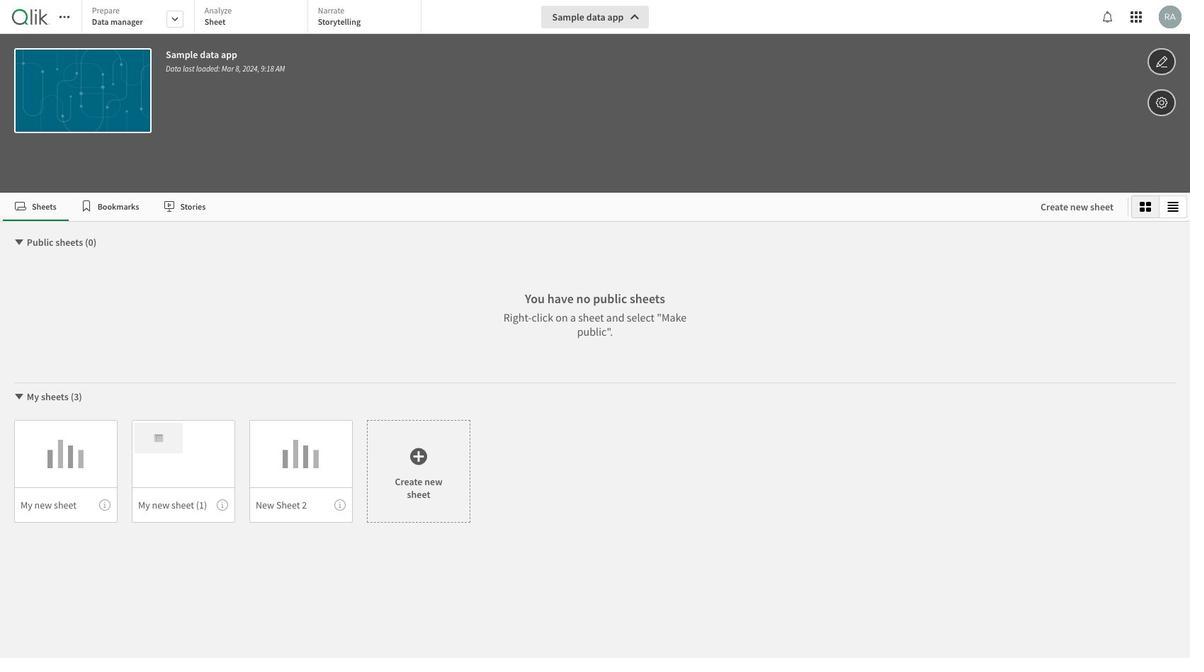 Task type: describe. For each thing, give the bounding box(es) containing it.
grid view image
[[1140, 201, 1151, 213]]

tooltip for menu item for the "my new sheet sheet is selected. press the spacebar or enter key to open my new sheet sheet. use the right and left arrow keys to navigate." element
[[99, 500, 111, 511]]

new sheet 2 sheet is selected. press the spacebar or enter key to open new sheet 2 sheet. use the right and left arrow keys to navigate. element
[[249, 420, 353, 523]]

0 vertical spatial tab list
[[81, 0, 426, 35]]

menu item for the "my new sheet sheet is selected. press the spacebar or enter key to open my new sheet sheet. use the right and left arrow keys to navigate." element
[[14, 488, 118, 523]]

1 vertical spatial tab list
[[3, 193, 1027, 221]]

list view image
[[1168, 201, 1179, 213]]

my new sheet (1) sheet is selected. press the spacebar or enter key to open my new sheet (1) sheet. use the right and left arrow keys to navigate. element
[[132, 420, 235, 523]]

my new sheet sheet is selected. press the spacebar or enter key to open my new sheet sheet. use the right and left arrow keys to navigate. element
[[14, 420, 118, 523]]

collapse image
[[13, 391, 25, 402]]



Task type: locate. For each thing, give the bounding box(es) containing it.
3 menu item from the left
[[249, 488, 353, 523]]

1 tooltip from the left
[[99, 500, 111, 511]]

3 tooltip from the left
[[334, 500, 346, 511]]

tooltip
[[99, 500, 111, 511], [217, 500, 228, 511], [334, 500, 346, 511]]

app options image
[[1156, 94, 1168, 111]]

0 horizontal spatial tooltip
[[99, 500, 111, 511]]

application
[[0, 0, 1190, 658]]

tooltip inside 'my new sheet (1) sheet is selected. press the spacebar or enter key to open my new sheet (1) sheet. use the right and left arrow keys to navigate.' element
[[217, 500, 228, 511]]

menu item for 'my new sheet (1) sheet is selected. press the spacebar or enter key to open my new sheet (1) sheet. use the right and left arrow keys to navigate.' element
[[132, 488, 235, 523]]

edit image
[[1156, 53, 1168, 70]]

toolbar
[[0, 0, 1190, 193]]

tooltip inside the new sheet 2 sheet is selected. press the spacebar or enter key to open new sheet 2 sheet. use the right and left arrow keys to navigate. element
[[334, 500, 346, 511]]

2 horizontal spatial tooltip
[[334, 500, 346, 511]]

tooltip for the new sheet 2 sheet is selected. press the spacebar or enter key to open new sheet 2 sheet. use the right and left arrow keys to navigate. element's menu item
[[334, 500, 346, 511]]

1 menu item from the left
[[14, 488, 118, 523]]

menu item for the new sheet 2 sheet is selected. press the spacebar or enter key to open new sheet 2 sheet. use the right and left arrow keys to navigate. element
[[249, 488, 353, 523]]

1 horizontal spatial menu item
[[132, 488, 235, 523]]

ruby anderson image
[[1159, 6, 1182, 28]]

0 horizontal spatial menu item
[[14, 488, 118, 523]]

1 horizontal spatial tooltip
[[217, 500, 228, 511]]

2 horizontal spatial menu item
[[249, 488, 353, 523]]

menu item
[[14, 488, 118, 523], [132, 488, 235, 523], [249, 488, 353, 523]]

tooltip inside the "my new sheet sheet is selected. press the spacebar or enter key to open my new sheet sheet. use the right and left arrow keys to navigate." element
[[99, 500, 111, 511]]

tab list
[[81, 0, 426, 35], [3, 193, 1027, 221]]

collapse image
[[13, 237, 25, 248]]

tooltip for menu item related to 'my new sheet (1) sheet is selected. press the spacebar or enter key to open my new sheet (1) sheet. use the right and left arrow keys to navigate.' element
[[217, 500, 228, 511]]

group
[[1132, 196, 1188, 218]]

2 menu item from the left
[[132, 488, 235, 523]]

2 tooltip from the left
[[217, 500, 228, 511]]



Task type: vqa. For each thing, say whether or not it's contained in the screenshot.
Learn how to analyze data image
no



